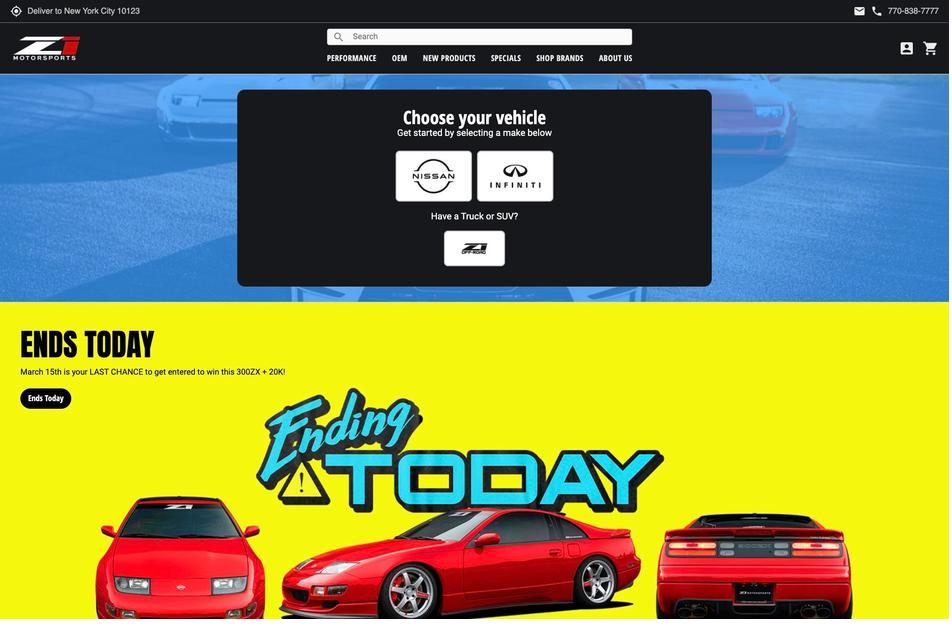 Task type: locate. For each thing, give the bounding box(es) containing it.
Search search field
[[345, 29, 633, 45]]

ends today march 15th is your last chance to get entered to win this 300zx + 20k! image
[[0, 303, 950, 620]]

z1 motorsports logo image
[[13, 36, 81, 61]]



Task type: vqa. For each thing, say whether or not it's contained in the screenshot.
right pirelli
no



Task type: describe. For each thing, give the bounding box(es) containing it.
infinti logo image
[[484, 156, 548, 196]]

nissan logo image
[[402, 156, 466, 196]]



